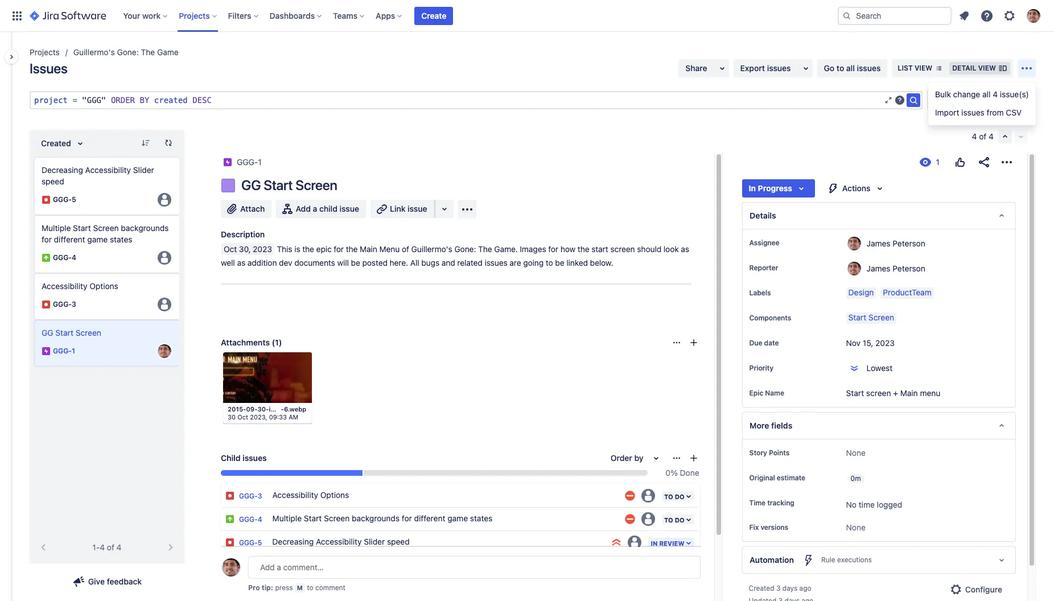 Task type: vqa. For each thing, say whether or not it's contained in the screenshot.
heading
no



Task type: describe. For each thing, give the bounding box(es) containing it.
feedback
[[107, 577, 142, 586]]

bug element containing accessibility options
[[34, 273, 180, 320]]

import issues from csv link
[[929, 104, 1036, 122]]

actions button
[[820, 179, 894, 198]]

search image
[[843, 11, 852, 20]]

0 vertical spatial ggg-3
[[53, 300, 76, 309]]

import and bulk change issues image
[[1020, 61, 1034, 75]]

epic image
[[42, 347, 51, 356]]

this
[[277, 244, 292, 254]]

detail view
[[953, 64, 996, 72]]

child
[[319, 204, 338, 214]]

link issue
[[390, 204, 427, 214]]

export issues button
[[734, 59, 813, 77]]

ggg-1 inside epic element
[[53, 347, 75, 356]]

primary element
[[7, 0, 838, 32]]

order by image
[[73, 137, 87, 150]]

ggg- inside improvement element
[[53, 254, 72, 262]]

go to all issues
[[824, 63, 881, 73]]

this is the epic for the main menu of guillermo's gone: the game. images for how the start screen should look as well as addition dev documents will be posted here. all bugs and related issues are going to be linked below.
[[221, 244, 692, 268]]

0 vertical spatial of
[[980, 132, 987, 141]]

time
[[859, 500, 875, 510]]

epic name
[[750, 389, 785, 397]]

1 horizontal spatial gg
[[241, 177, 261, 193]]

save filter
[[935, 95, 973, 105]]

ggg-5 link
[[239, 539, 262, 547]]

0 horizontal spatial gone:
[[117, 47, 139, 57]]

1 vertical spatial screen
[[867, 388, 891, 398]]

view for detail view
[[979, 64, 996, 72]]

ggg- down ggg-4 link
[[239, 539, 258, 547]]

posted
[[362, 258, 388, 268]]

give feedback
[[88, 577, 142, 586]]

add a child issue button
[[276, 200, 366, 218]]

details
[[750, 211, 776, 220]]

issues for child issues
[[243, 453, 267, 463]]

well
[[221, 258, 235, 268]]

1 vertical spatial ggg-5
[[239, 539, 262, 547]]

0 vertical spatial 5
[[72, 196, 76, 204]]

bulk
[[936, 89, 951, 99]]

of inside this is the epic for the main menu of guillermo's gone: the game. images for how the start screen should look as well as addition dev documents will be posted here. all bugs and related issues are going to be linked below.
[[402, 244, 409, 254]]

4 of 4
[[972, 132, 994, 141]]

sort descending image
[[141, 138, 150, 147]]

original estimate pin to top. only you can see pinned fields. image
[[808, 474, 817, 483]]

view for list view
[[915, 64, 933, 72]]

how
[[561, 244, 576, 254]]

your profile and settings image
[[1027, 9, 1041, 22]]

original estimate
[[750, 474, 806, 482]]

+
[[894, 388, 898, 398]]

states inside 'multiple start screen backgrounds for different game states'
[[110, 235, 132, 244]]

1 vertical spatial speed
[[387, 537, 410, 547]]

design
[[849, 288, 874, 297]]

speed inside decreasing accessibility slider speed
[[42, 177, 64, 186]]

ggg-3 link
[[239, 492, 262, 500]]

open share dialog image
[[716, 61, 729, 75]]

priority: medium-high image for multiple start screen backgrounds for different game states
[[625, 514, 636, 525]]

design link
[[846, 288, 877, 299]]

1 be from the left
[[351, 258, 360, 268]]

group containing bulk change all 4 issue(s)
[[929, 82, 1036, 125]]

days
[[783, 584, 798, 593]]

fields
[[771, 421, 792, 430]]

epic image
[[223, 158, 232, 167]]

configure link
[[943, 581, 1010, 599]]

start
[[592, 244, 609, 254]]

2023 for oct 30, 2023
[[253, 244, 272, 254]]

accessibility down "order by" image
[[85, 165, 131, 175]]

1 vertical spatial 5
[[258, 539, 262, 547]]

comment
[[315, 584, 346, 592]]

ggg- right the issue type: improvement image
[[239, 515, 258, 524]]

save filter button
[[928, 91, 980, 109]]

1 vertical spatial ggg-3
[[239, 492, 262, 500]]

1 vertical spatial different
[[414, 514, 446, 524]]

1 vertical spatial game
[[448, 514, 468, 524]]

james for assignee
[[867, 238, 891, 248]]

add app image
[[460, 202, 474, 216]]

none for fix versions
[[846, 523, 866, 533]]

3 the from the left
[[578, 244, 590, 254]]

csv
[[1006, 108, 1022, 117]]

name
[[765, 389, 785, 397]]

estimate
[[777, 474, 806, 482]]

configure
[[966, 585, 1003, 595]]

tracking
[[768, 499, 795, 507]]

order
[[111, 96, 135, 105]]

multiple start screen backgrounds for different game states inside improvement element
[[42, 223, 169, 244]]

actions image
[[1000, 155, 1014, 169]]

epic
[[750, 389, 764, 397]]

ggg- right bug icon
[[53, 300, 72, 309]]

JQL query field
[[31, 92, 884, 108]]

desc
[[193, 96, 212, 105]]

order by
[[611, 453, 644, 463]]

is
[[295, 244, 300, 254]]

accessibility options link
[[268, 485, 620, 507]]

issues inside this is the epic for the main menu of guillermo's gone: the game. images for how the start screen should look as well as addition dev documents will be posted here. all bugs and related issues are going to be linked below.
[[485, 258, 508, 268]]

attach
[[240, 204, 265, 214]]

attachments (1)
[[221, 338, 282, 347]]

different inside improvement element
[[54, 235, 85, 244]]

issues for export issues
[[767, 63, 791, 73]]

1 inside 'ggg-1' link
[[258, 157, 262, 167]]

project
[[34, 96, 68, 105]]

automation
[[750, 555, 794, 565]]

story
[[750, 449, 768, 457]]

all
[[410, 258, 419, 268]]

components
[[750, 314, 792, 322]]

created 3 days ago
[[749, 584, 812, 593]]

share button
[[679, 59, 729, 77]]

gg inside epic element
[[42, 328, 53, 338]]

fix
[[750, 523, 759, 532]]

productteam link
[[881, 288, 934, 299]]

ggg- up ggg-4 link
[[239, 492, 258, 500]]

improvement image
[[42, 253, 51, 262]]

projects for projects popup button
[[179, 11, 210, 20]]

add a child issue
[[296, 204, 359, 214]]

ggg- right bug image
[[53, 196, 72, 204]]

appswitcher icon image
[[10, 9, 24, 22]]

apps
[[376, 11, 395, 20]]

accessibility options inside bug element
[[42, 281, 118, 291]]

done
[[680, 468, 700, 478]]

look
[[664, 244, 679, 254]]

give feedback button
[[65, 573, 149, 591]]

issue type: bug image for accessibility options
[[225, 491, 235, 500]]

0 horizontal spatial decreasing accessibility slider speed
[[42, 165, 154, 186]]

0 % done
[[666, 468, 700, 478]]

productteam
[[883, 288, 932, 297]]

issue inside button
[[408, 204, 427, 214]]

issue(s)
[[1000, 89, 1029, 99]]

labels pin to top. only you can see pinned fields. image
[[774, 289, 783, 298]]

attachments menu image
[[672, 338, 681, 347]]

screen inside epic element
[[76, 328, 101, 338]]

notifications image
[[958, 9, 971, 22]]

1 horizontal spatial ggg-1
[[237, 157, 262, 167]]

will
[[337, 258, 349, 268]]

export issues
[[741, 63, 791, 73]]

open export issues dropdown image
[[799, 61, 813, 75]]

time tracking pin to top. only you can see pinned fields. image
[[797, 499, 806, 508]]

issue actions image
[[672, 454, 681, 463]]

press
[[275, 584, 293, 592]]

dashboards button
[[266, 7, 326, 25]]

points
[[769, 449, 790, 457]]

0 horizontal spatial of
[[107, 543, 114, 552]]

4 down import issues from csv
[[972, 132, 977, 141]]

accessibility up comment on the left bottom of page
[[316, 537, 362, 547]]

pro tip: press m to comment
[[248, 584, 346, 592]]

projects button
[[176, 7, 221, 25]]

0 vertical spatial as
[[681, 244, 690, 254]]

refresh image
[[164, 138, 173, 147]]

start inside epic element
[[55, 328, 73, 338]]

1 horizontal spatial 3
[[258, 492, 262, 500]]

fix versions pin to top. only you can see pinned fields. image
[[791, 523, 800, 533]]

multiple inside "multiple start screen backgrounds for different game states" link
[[273, 514, 302, 524]]

priority: highest image
[[611, 537, 623, 548]]

by
[[140, 96, 149, 105]]

multiple start screen backgrounds for different game states link
[[268, 508, 620, 531]]

search image
[[907, 93, 921, 107]]

share image
[[978, 155, 991, 169]]

rule executions
[[821, 556, 872, 564]]

projects for projects link
[[30, 47, 60, 57]]

1 vertical spatial main
[[901, 388, 918, 398]]

all for issues
[[847, 63, 855, 73]]

0 vertical spatial ggg-5
[[53, 196, 76, 204]]

0 vertical spatial gg start screen
[[241, 177, 337, 193]]

start screen link
[[846, 313, 897, 324]]

add attachment image
[[689, 338, 698, 347]]

list
[[898, 64, 913, 72]]

copy link to issue image
[[259, 157, 269, 166]]

filter
[[955, 95, 973, 105]]

original
[[750, 474, 775, 482]]

1 horizontal spatial backgrounds
[[352, 514, 400, 524]]

0 vertical spatial 3
[[72, 300, 76, 309]]

ggg-4 inside improvement element
[[53, 254, 76, 262]]

1 horizontal spatial accessibility options
[[272, 490, 349, 500]]

syntax help image
[[896, 96, 905, 105]]

decreasing accessibility slider speed link
[[268, 531, 607, 554]]

guillermo's gone: the game
[[73, 47, 179, 57]]

peterson for reporter
[[893, 263, 926, 273]]

rule
[[821, 556, 835, 564]]

issue type: improvement image
[[225, 515, 235, 524]]



Task type: locate. For each thing, give the bounding box(es) containing it.
none for story points
[[846, 448, 866, 458]]

slider
[[133, 165, 154, 175], [364, 537, 385, 547]]

be down how
[[555, 258, 565, 268]]

0 vertical spatial ggg-4
[[53, 254, 76, 262]]

ggg- left copy link to issue icon
[[237, 157, 258, 167]]

james peterson for assignee
[[867, 238, 926, 248]]

1 vertical spatial priority: medium-high image
[[625, 514, 636, 525]]

issues right child
[[243, 453, 267, 463]]

options inside bug element
[[90, 281, 118, 291]]

2023 up addition
[[253, 244, 272, 254]]

1 horizontal spatial ggg-5
[[239, 539, 262, 547]]

more fields element
[[742, 412, 1016, 440]]

1 horizontal spatial the
[[346, 244, 358, 254]]

view
[[915, 64, 933, 72], [979, 64, 996, 72]]

accessibility up bug icon
[[42, 281, 87, 291]]

gg up epic image
[[42, 328, 53, 338]]

1 vertical spatial created
[[749, 584, 775, 593]]

2 vertical spatial 3
[[777, 584, 781, 593]]

0 vertical spatial backgrounds
[[121, 223, 169, 233]]

for inside improvement element
[[42, 235, 52, 244]]

for up the improvement icon
[[42, 235, 52, 244]]

2 be from the left
[[555, 258, 565, 268]]

banner containing your work
[[0, 0, 1055, 32]]

ggg-3 right bug icon
[[53, 300, 76, 309]]

0 horizontal spatial slider
[[133, 165, 154, 175]]

issue type: bug image for decreasing accessibility slider speed
[[225, 538, 235, 547]]

teams
[[333, 11, 358, 20]]

all up import issues from csv link
[[983, 89, 991, 99]]

multiple right ggg-4 link
[[273, 514, 302, 524]]

improvement element
[[34, 215, 180, 273]]

1 inside epic element
[[72, 347, 75, 356]]

gone: inside this is the epic for the main menu of guillermo's gone: the game. images for how the start screen should look as well as addition dev documents will be posted here. all bugs and related issues are going to be linked below.
[[455, 244, 476, 254]]

bug element
[[34, 157, 180, 215], [34, 273, 180, 320]]

ggg-4 right the issue type: improvement image
[[239, 515, 262, 524]]

ggg-5 right bug image
[[53, 196, 76, 204]]

issues right export
[[767, 63, 791, 73]]

Add a comment… field
[[248, 556, 701, 579]]

4 right the improvement icon
[[72, 254, 76, 262]]

5 right bug image
[[72, 196, 76, 204]]

0
[[666, 468, 671, 478]]

1 vertical spatial unassigned image
[[642, 512, 655, 526]]

linked
[[567, 258, 588, 268]]

0 horizontal spatial main
[[360, 244, 377, 254]]

attach button
[[221, 200, 272, 218]]

issues for import issues from csv
[[962, 108, 985, 117]]

ago
[[800, 584, 812, 593]]

ggg- right the improvement icon
[[53, 254, 72, 262]]

view right detail
[[979, 64, 996, 72]]

vote options: no one has voted for this issue yet. image
[[954, 155, 967, 169]]

game.
[[494, 244, 518, 254]]

0 vertical spatial james
[[867, 238, 891, 248]]

addition
[[248, 258, 277, 268]]

projects
[[179, 11, 210, 20], [30, 47, 60, 57]]

logged
[[877, 500, 903, 510]]

labels
[[750, 289, 771, 297]]

"ggg"
[[82, 96, 106, 105]]

ggg-1 right epic image
[[53, 347, 75, 356]]

gg down 'ggg-1' link
[[241, 177, 261, 193]]

4 down from
[[989, 132, 994, 141]]

2 the from the left
[[346, 244, 358, 254]]

1 vertical spatial peterson
[[893, 263, 926, 273]]

1-
[[92, 543, 100, 552]]

james peterson image
[[158, 344, 171, 358]]

child issues
[[221, 453, 267, 463]]

bug image
[[42, 195, 51, 204]]

1 vertical spatial options
[[320, 490, 349, 500]]

0 vertical spatial the
[[141, 47, 155, 57]]

profile image of james peterson image
[[222, 559, 240, 577]]

1 horizontal spatial slider
[[364, 537, 385, 547]]

game
[[87, 235, 108, 244], [448, 514, 468, 524]]

issue right child
[[340, 204, 359, 214]]

issue right link
[[408, 204, 427, 214]]

0 vertical spatial decreasing accessibility slider speed
[[42, 165, 154, 186]]

change
[[954, 89, 981, 99]]

1 right epic image
[[72, 347, 75, 356]]

backgrounds
[[121, 223, 169, 233], [352, 514, 400, 524]]

2 issue from the left
[[408, 204, 427, 214]]

to right going
[[546, 258, 553, 268]]

of down import issues from csv link
[[980, 132, 987, 141]]

james peterson for reporter
[[867, 263, 926, 273]]

1 horizontal spatial all
[[983, 89, 991, 99]]

multiple start screen backgrounds for different game states inside "multiple start screen backgrounds for different game states" link
[[273, 514, 493, 524]]

0 vertical spatial different
[[54, 235, 85, 244]]

4 up from
[[993, 89, 998, 99]]

0 horizontal spatial view
[[915, 64, 933, 72]]

1 vertical spatial slider
[[364, 537, 385, 547]]

accessibility
[[85, 165, 131, 175], [42, 281, 87, 291], [272, 490, 318, 500], [316, 537, 362, 547]]

guillermo's up bugs
[[411, 244, 453, 254]]

30,
[[239, 244, 251, 254]]

menu bar
[[248, 594, 404, 601]]

priority: medium-high image for accessibility options
[[625, 490, 636, 502]]

be right will
[[351, 258, 360, 268]]

to inside this is the epic for the main menu of guillermo's gone: the game. images for how the start screen should look as well as addition dev documents will be posted here. all bugs and related issues are going to be linked below.
[[546, 258, 553, 268]]

date
[[764, 339, 779, 347]]

the up will
[[346, 244, 358, 254]]

1 james peterson from the top
[[867, 238, 926, 248]]

accessibility right ggg-3 link on the bottom
[[272, 490, 318, 500]]

screen inside 'multiple start screen backgrounds for different game states'
[[93, 223, 119, 233]]

projects link
[[30, 46, 60, 59]]

start screen + main menu
[[846, 388, 941, 398]]

0 vertical spatial projects
[[179, 11, 210, 20]]

and
[[442, 258, 455, 268]]

teams button
[[330, 7, 369, 25]]

screen
[[611, 244, 635, 254], [867, 388, 891, 398]]

1 horizontal spatial gg start screen
[[241, 177, 337, 193]]

all
[[847, 63, 855, 73], [983, 89, 991, 99]]

0 vertical spatial guillermo's
[[73, 47, 115, 57]]

here.
[[390, 258, 408, 268]]

0 horizontal spatial backgrounds
[[121, 223, 169, 233]]

ggg-4
[[53, 254, 76, 262], [239, 515, 262, 524]]

3 left days at bottom right
[[777, 584, 781, 593]]

details element
[[742, 202, 1016, 229]]

gg start screen up epic image
[[42, 328, 101, 338]]

peterson
[[893, 238, 926, 248], [893, 263, 926, 273]]

james peterson up productteam
[[867, 263, 926, 273]]

james up the design
[[867, 263, 891, 273]]

created left days at bottom right
[[749, 584, 775, 593]]

backgrounds inside 'multiple start screen backgrounds for different game states'
[[121, 223, 169, 233]]

1 vertical spatial as
[[237, 258, 245, 268]]

2 horizontal spatial to
[[837, 63, 845, 73]]

save
[[935, 95, 953, 105]]

0 vertical spatial created
[[41, 138, 71, 148]]

1 priority: medium-high image from the top
[[625, 490, 636, 502]]

peterson down details element
[[893, 238, 926, 248]]

%
[[671, 468, 678, 478]]

guillermo's up "ggg"
[[73, 47, 115, 57]]

main inside this is the epic for the main menu of guillermo's gone: the game. images for how the start screen should look as well as addition dev documents will be posted here. all bugs and related issues are going to be linked below.
[[360, 244, 377, 254]]

0 horizontal spatial guillermo's
[[73, 47, 115, 57]]

be
[[351, 258, 360, 268], [555, 258, 565, 268]]

1 horizontal spatial be
[[555, 258, 565, 268]]

2023 right 15,
[[876, 338, 895, 348]]

0 vertical spatial slider
[[133, 165, 154, 175]]

help image
[[981, 9, 994, 22]]

images
[[520, 244, 546, 254]]

speed up bug image
[[42, 177, 64, 186]]

to right m
[[307, 584, 314, 592]]

actions
[[843, 183, 871, 193]]

the inside this is the epic for the main menu of guillermo's gone: the game. images for how the start screen should look as well as addition dev documents will be posted here. all bugs and related issues are going to be linked below.
[[478, 244, 492, 254]]

gone: up related
[[455, 244, 476, 254]]

0 vertical spatial states
[[110, 235, 132, 244]]

screen inside "multiple start screen backgrounds for different game states" link
[[324, 514, 350, 524]]

story points pin to top. only you can see pinned fields. image
[[792, 449, 801, 458]]

editor image
[[884, 96, 894, 105]]

1 vertical spatial gone:
[[455, 244, 476, 254]]

issues left list
[[857, 63, 881, 73]]

none up 0m
[[846, 448, 866, 458]]

to inside go to all issues link
[[837, 63, 845, 73]]

decreasing accessibility slider speed
[[42, 165, 154, 186], [272, 537, 410, 547]]

5 down ggg-4 link
[[258, 539, 262, 547]]

ggg- inside epic element
[[53, 347, 72, 356]]

ggg- right epic image
[[53, 347, 72, 356]]

list box
[[34, 157, 180, 367]]

1 horizontal spatial to
[[546, 258, 553, 268]]

1 issue type: bug image from the top
[[225, 491, 235, 500]]

0 horizontal spatial speed
[[42, 177, 64, 186]]

created inside popup button
[[41, 138, 71, 148]]

banner
[[0, 0, 1055, 32]]

the
[[303, 244, 314, 254], [346, 244, 358, 254], [578, 244, 590, 254]]

gg start screen inside epic element
[[42, 328, 101, 338]]

give
[[88, 577, 105, 586]]

0 vertical spatial decreasing
[[42, 165, 83, 175]]

15,
[[863, 338, 874, 348]]

due
[[750, 339, 763, 347]]

created left "order by" image
[[41, 138, 71, 148]]

1
[[258, 157, 262, 167], [72, 347, 75, 356]]

1 vertical spatial james
[[867, 263, 891, 273]]

all for 4
[[983, 89, 991, 99]]

decreasing down created popup button
[[42, 165, 83, 175]]

settings image
[[1003, 9, 1017, 22]]

issues down game.
[[485, 258, 508, 268]]

as right well
[[237, 258, 245, 268]]

james for reporter
[[867, 263, 891, 273]]

go to all issues link
[[817, 59, 888, 77]]

gone: down your
[[117, 47, 139, 57]]

list view
[[898, 64, 933, 72]]

1 right epic icon
[[258, 157, 262, 167]]

1 vertical spatial multiple start screen backgrounds for different game states
[[273, 514, 493, 524]]

to right go
[[837, 63, 845, 73]]

2 issue type: bug image from the top
[[225, 538, 235, 547]]

created for created 3 days ago
[[749, 584, 775, 593]]

2 view from the left
[[979, 64, 996, 72]]

main right +
[[901, 388, 918, 398]]

none down no
[[846, 523, 866, 533]]

export
[[741, 63, 765, 73]]

1 horizontal spatial main
[[901, 388, 918, 398]]

the left game
[[141, 47, 155, 57]]

0 horizontal spatial multiple start screen backgrounds for different game states
[[42, 223, 169, 244]]

1 vertical spatial all
[[983, 89, 991, 99]]

1 vertical spatial james peterson
[[867, 263, 926, 273]]

0 vertical spatial unassigned image
[[642, 489, 655, 503]]

gg start screen up add
[[241, 177, 337, 193]]

assignee
[[750, 239, 780, 247]]

1 vertical spatial backgrounds
[[352, 514, 400, 524]]

1 horizontal spatial guillermo's
[[411, 244, 453, 254]]

issues inside button
[[767, 63, 791, 73]]

to
[[837, 63, 845, 73], [546, 258, 553, 268], [307, 584, 314, 592]]

unassigned image
[[642, 489, 655, 503], [642, 512, 655, 526], [628, 536, 642, 549]]

guillermo's inside this is the epic for the main menu of guillermo's gone: the game. images for how the start screen should look as well as addition dev documents will be posted here. all bugs and related issues are going to be linked below.
[[411, 244, 453, 254]]

ggg-
[[237, 157, 258, 167], [53, 196, 72, 204], [53, 254, 72, 262], [53, 300, 72, 309], [53, 347, 72, 356], [239, 492, 258, 500], [239, 515, 258, 524], [239, 539, 258, 547]]

1 horizontal spatial as
[[681, 244, 690, 254]]

menu
[[380, 244, 400, 254]]

for left how
[[549, 244, 559, 254]]

1 issue from the left
[[340, 204, 359, 214]]

the right is
[[303, 244, 314, 254]]

jql
[[1017, 96, 1031, 104]]

time tracking
[[750, 499, 795, 507]]

import issues from csv
[[936, 108, 1022, 117]]

1 vertical spatial ggg-4
[[239, 515, 262, 524]]

link web pages and more image
[[438, 202, 451, 216]]

list box containing decreasing accessibility slider speed
[[34, 157, 180, 367]]

1 horizontal spatial gone:
[[455, 244, 476, 254]]

0 horizontal spatial the
[[141, 47, 155, 57]]

multiple inside 'multiple start screen backgrounds for different game states'
[[42, 223, 71, 233]]

edit color, purple selected image
[[221, 179, 235, 192]]

peterson for assignee
[[893, 238, 926, 248]]

unassigned image for speed
[[628, 536, 642, 549]]

of right 1-
[[107, 543, 114, 552]]

created
[[154, 96, 188, 105]]

2 priority: medium-high image from the top
[[625, 514, 636, 525]]

3 up ggg-4 link
[[258, 492, 262, 500]]

0 vertical spatial james peterson
[[867, 238, 926, 248]]

filters
[[228, 11, 251, 20]]

0 vertical spatial multiple
[[42, 223, 71, 233]]

your work
[[123, 11, 161, 20]]

projects inside projects popup button
[[179, 11, 210, 20]]

issue type: bug image left ggg-3 link on the bottom
[[225, 491, 235, 500]]

0 vertical spatial all
[[847, 63, 855, 73]]

bug image
[[42, 300, 51, 309]]

1 vertical spatial decreasing accessibility slider speed
[[272, 537, 410, 547]]

the inside guillermo's gone: the game link
[[141, 47, 155, 57]]

1 vertical spatial 1
[[72, 347, 75, 356]]

ggg-1 right epic icon
[[237, 157, 262, 167]]

multiple down bug image
[[42, 223, 71, 233]]

0 horizontal spatial projects
[[30, 47, 60, 57]]

screen inside this is the epic for the main menu of guillermo's gone: the game. images for how the start screen should look as well as addition dev documents will be posted here. all bugs and related issues are going to be linked below.
[[611, 244, 635, 254]]

related
[[457, 258, 483, 268]]

4 right 1-
[[117, 543, 122, 552]]

(1)
[[272, 338, 282, 347]]

tip:
[[262, 584, 273, 592]]

all inside 'link'
[[983, 89, 991, 99]]

0 vertical spatial 1
[[258, 157, 262, 167]]

0 vertical spatial none
[[846, 448, 866, 458]]

1 horizontal spatial 5
[[258, 539, 262, 547]]

automation element
[[742, 547, 1016, 574]]

project = "ggg" order by created desc
[[34, 96, 212, 105]]

guillermo's
[[73, 47, 115, 57], [411, 244, 453, 254]]

0 horizontal spatial ggg-1
[[53, 347, 75, 356]]

james
[[867, 238, 891, 248], [867, 263, 891, 273]]

created button
[[34, 134, 94, 153]]

0 horizontal spatial 1
[[72, 347, 75, 356]]

0 vertical spatial issue type: bug image
[[225, 491, 235, 500]]

2 bug element from the top
[[34, 273, 180, 320]]

0 vertical spatial speed
[[42, 177, 64, 186]]

2 horizontal spatial the
[[578, 244, 590, 254]]

story points
[[750, 449, 790, 457]]

screen right start
[[611, 244, 635, 254]]

issue inside button
[[340, 204, 359, 214]]

decreasing inside decreasing accessibility slider speed link
[[272, 537, 314, 547]]

2 james peterson from the top
[[867, 263, 926, 273]]

0 horizontal spatial screen
[[611, 244, 635, 254]]

1 vertical spatial 2023
[[876, 338, 895, 348]]

2 james from the top
[[867, 263, 891, 273]]

0 vertical spatial main
[[360, 244, 377, 254]]

0 vertical spatial to
[[837, 63, 845, 73]]

more
[[750, 421, 769, 430]]

the
[[141, 47, 155, 57], [478, 244, 492, 254]]

in
[[749, 183, 756, 193]]

decreasing right ggg-5 link
[[272, 537, 314, 547]]

below.
[[590, 258, 613, 268]]

2 vertical spatial of
[[107, 543, 114, 552]]

3 right bug icon
[[72, 300, 76, 309]]

2 none from the top
[[846, 523, 866, 533]]

pro
[[248, 584, 260, 592]]

2 vertical spatial to
[[307, 584, 314, 592]]

issues down filter
[[962, 108, 985, 117]]

fix versions
[[750, 523, 789, 532]]

the up related
[[478, 244, 492, 254]]

from
[[987, 108, 1004, 117]]

1 horizontal spatial states
[[470, 514, 493, 524]]

priority: medium-high image
[[625, 490, 636, 502], [625, 514, 636, 525]]

ggg-5 down ggg-4 link
[[239, 539, 262, 547]]

created for created
[[41, 138, 71, 148]]

james down details element
[[867, 238, 891, 248]]

1 james from the top
[[867, 238, 891, 248]]

speed down "multiple start screen backgrounds for different game states" link
[[387, 537, 410, 547]]

4 inside 'link'
[[993, 89, 998, 99]]

0 horizontal spatial states
[[110, 235, 132, 244]]

due date
[[750, 339, 779, 347]]

0 horizontal spatial gg
[[42, 328, 53, 338]]

1 vertical spatial gg
[[42, 328, 53, 338]]

0 horizontal spatial to
[[307, 584, 314, 592]]

start inside improvement element
[[73, 223, 91, 233]]

screen
[[296, 177, 337, 193], [93, 223, 119, 233], [869, 313, 895, 322], [76, 328, 101, 338], [324, 514, 350, 524]]

epic element
[[34, 320, 180, 367]]

are
[[510, 258, 521, 268]]

download image
[[274, 358, 288, 371]]

1 vertical spatial issue type: bug image
[[225, 538, 235, 547]]

0 horizontal spatial game
[[87, 235, 108, 244]]

1 horizontal spatial projects
[[179, 11, 210, 20]]

as right look
[[681, 244, 690, 254]]

issue type: bug image left ggg-5 link
[[225, 538, 235, 547]]

1 none from the top
[[846, 448, 866, 458]]

menu
[[920, 388, 941, 398]]

issues
[[767, 63, 791, 73], [857, 63, 881, 73], [962, 108, 985, 117], [485, 258, 508, 268], [243, 453, 267, 463]]

1 horizontal spatial game
[[448, 514, 468, 524]]

bulk change all 4 issue(s) link
[[929, 85, 1036, 104]]

2 horizontal spatial 3
[[777, 584, 781, 593]]

1 horizontal spatial of
[[402, 244, 409, 254]]

2023 for nov 15, 2023
[[876, 338, 895, 348]]

the up linked
[[578, 244, 590, 254]]

jira software image
[[30, 9, 106, 22], [30, 9, 106, 22]]

all right go
[[847, 63, 855, 73]]

screen left +
[[867, 388, 891, 398]]

group
[[929, 82, 1036, 125]]

1 vertical spatial guillermo's
[[411, 244, 453, 254]]

4 up give
[[100, 543, 105, 552]]

order by button
[[604, 449, 670, 467]]

as
[[681, 244, 690, 254], [237, 258, 245, 268]]

1 bug element from the top
[[34, 157, 180, 215]]

2 horizontal spatial of
[[980, 132, 987, 141]]

0 horizontal spatial as
[[237, 258, 245, 268]]

ggg-5
[[53, 196, 76, 204], [239, 539, 262, 547]]

decreasing accessibility slider speed up comment on the left bottom of page
[[272, 537, 410, 547]]

issue type: bug image
[[225, 491, 235, 500], [225, 538, 235, 547]]

projects right the "work"
[[179, 11, 210, 20]]

for up decreasing accessibility slider speed link
[[402, 514, 412, 524]]

1 horizontal spatial 1
[[258, 157, 262, 167]]

1 the from the left
[[303, 244, 314, 254]]

main up posted
[[360, 244, 377, 254]]

0 vertical spatial ggg-1
[[237, 157, 262, 167]]

1 vertical spatial 3
[[258, 492, 262, 500]]

decreasing accessibility slider speed down "order by" image
[[42, 165, 154, 186]]

james peterson down details element
[[867, 238, 926, 248]]

0 horizontal spatial different
[[54, 235, 85, 244]]

1 view from the left
[[915, 64, 933, 72]]

unassigned image for backgrounds
[[642, 512, 655, 526]]

0 vertical spatial 2023
[[253, 244, 272, 254]]

projects up issues
[[30, 47, 60, 57]]

child
[[221, 453, 241, 463]]

bug element containing decreasing accessibility slider speed
[[34, 157, 180, 215]]

view right list
[[915, 64, 933, 72]]

options inside the accessibility options link
[[320, 490, 349, 500]]

ggg-1 link
[[237, 155, 262, 169]]

states
[[110, 235, 132, 244], [470, 514, 493, 524]]

ggg-4 right the improvement icon
[[53, 254, 76, 262]]

of up here.
[[402, 244, 409, 254]]

screen inside start screen link
[[869, 313, 895, 322]]

game inside 'multiple start screen backgrounds for different game states'
[[87, 235, 108, 244]]

for up will
[[334, 244, 344, 254]]

multiple start screen backgrounds for different game states
[[42, 223, 169, 244], [273, 514, 493, 524]]

delete image
[[293, 358, 307, 371]]

ggg-3 up ggg-4 link
[[239, 492, 262, 500]]

peterson up productteam
[[893, 263, 926, 273]]

4 inside improvement element
[[72, 254, 76, 262]]

create child image
[[689, 454, 698, 463]]

for
[[42, 235, 52, 244], [334, 244, 344, 254], [549, 244, 559, 254], [402, 514, 412, 524]]

2 peterson from the top
[[893, 263, 926, 273]]

sidebar navigation image
[[0, 46, 25, 68]]

1 peterson from the top
[[893, 238, 926, 248]]

0 horizontal spatial accessibility options
[[42, 281, 118, 291]]

1 horizontal spatial view
[[979, 64, 996, 72]]

4 down ggg-3 link on the bottom
[[258, 515, 262, 524]]

priority
[[750, 364, 774, 372]]

1 horizontal spatial screen
[[867, 388, 891, 398]]

Search field
[[838, 7, 952, 25]]



